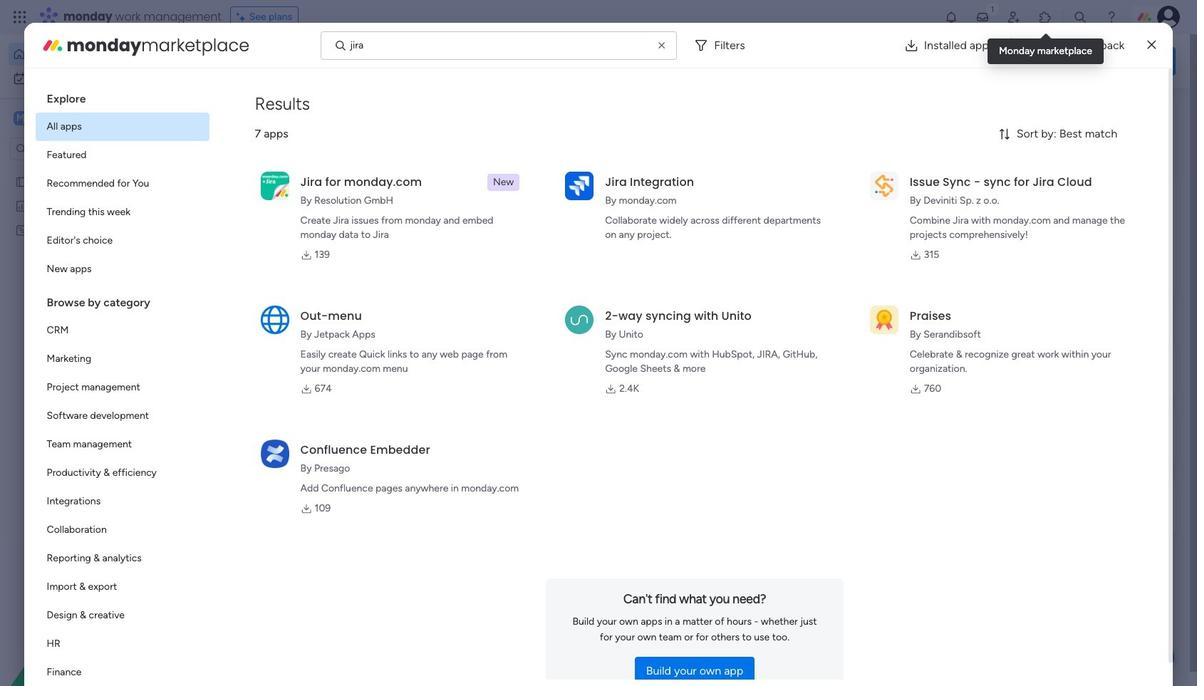 Task type: vqa. For each thing, say whether or not it's contained in the screenshot.
the left lottie animation element
yes



Task type: describe. For each thing, give the bounding box(es) containing it.
update feed image
[[976, 10, 990, 24]]

templates image image
[[975, 108, 1163, 206]]

search everything image
[[1073, 10, 1088, 24]]

invite members image
[[1007, 10, 1021, 24]]

lottie animation image for bottom lottie animation element
[[0, 542, 182, 686]]

1 heading from the top
[[35, 80, 209, 113]]

notifications image
[[944, 10, 959, 24]]

public board image
[[15, 175, 29, 188]]

jacob simon image
[[1158, 6, 1180, 29]]

dapulse x slim image
[[1148, 37, 1156, 54]]

select product image
[[13, 10, 27, 24]]

1 vertical spatial lottie animation element
[[0, 542, 182, 686]]

1 image
[[986, 1, 999, 17]]

monday marketplace image
[[41, 34, 64, 57]]

1 element
[[364, 339, 381, 356]]

workspace image
[[14, 110, 28, 126]]

workspace selection element
[[14, 110, 119, 128]]



Task type: locate. For each thing, give the bounding box(es) containing it.
lottie animation image
[[559, 34, 960, 88], [0, 542, 182, 686]]

help image
[[1105, 10, 1119, 24]]

workspace image
[[596, 578, 630, 612]]

app logo image
[[261, 172, 289, 200], [565, 172, 594, 200], [870, 172, 899, 200], [261, 306, 289, 334], [565, 306, 594, 334], [870, 306, 899, 334], [261, 440, 289, 468]]

1 vertical spatial heading
[[35, 284, 209, 316]]

see plans image
[[236, 9, 249, 25]]

option
[[9, 43, 173, 66], [9, 67, 173, 90], [35, 113, 209, 141], [35, 141, 209, 170], [0, 169, 182, 171], [35, 170, 209, 198], [35, 198, 209, 227], [35, 227, 209, 255], [35, 255, 209, 284], [35, 316, 209, 345], [35, 345, 209, 373], [35, 373, 209, 402], [35, 402, 209, 431], [35, 431, 209, 459], [35, 459, 209, 488], [35, 488, 209, 516], [35, 516, 209, 545], [35, 545, 209, 573], [35, 573, 209, 602], [35, 602, 209, 630], [35, 630, 209, 659], [35, 659, 209, 686]]

0 vertical spatial lottie animation image
[[559, 34, 960, 88]]

contact sales element
[[962, 477, 1176, 534]]

0 vertical spatial heading
[[35, 80, 209, 113]]

0 horizontal spatial lottie animation image
[[0, 542, 182, 686]]

Search in workspace field
[[30, 141, 119, 157]]

getting started element
[[962, 340, 1176, 397]]

lottie animation image for rightmost lottie animation element
[[559, 34, 960, 88]]

component image
[[640, 599, 653, 612]]

1 horizontal spatial lottie animation element
[[559, 34, 960, 88]]

1 vertical spatial lottie animation image
[[0, 542, 182, 686]]

monday marketplace image
[[1038, 10, 1053, 24]]

quick search results list box
[[220, 133, 928, 322]]

v2 user feedback image
[[974, 53, 984, 69]]

list box
[[35, 80, 209, 686], [0, 166, 182, 434]]

heading
[[35, 80, 209, 113], [35, 284, 209, 316]]

v2 bolt switch image
[[1085, 53, 1093, 69]]

0 vertical spatial lottie animation element
[[559, 34, 960, 88]]

public dashboard image
[[15, 199, 29, 212]]

1 horizontal spatial lottie animation image
[[559, 34, 960, 88]]

help center element
[[962, 409, 1176, 466]]

lottie animation element
[[559, 34, 960, 88], [0, 542, 182, 686]]

2 heading from the top
[[35, 284, 209, 316]]

0 horizontal spatial lottie animation element
[[0, 542, 182, 686]]



